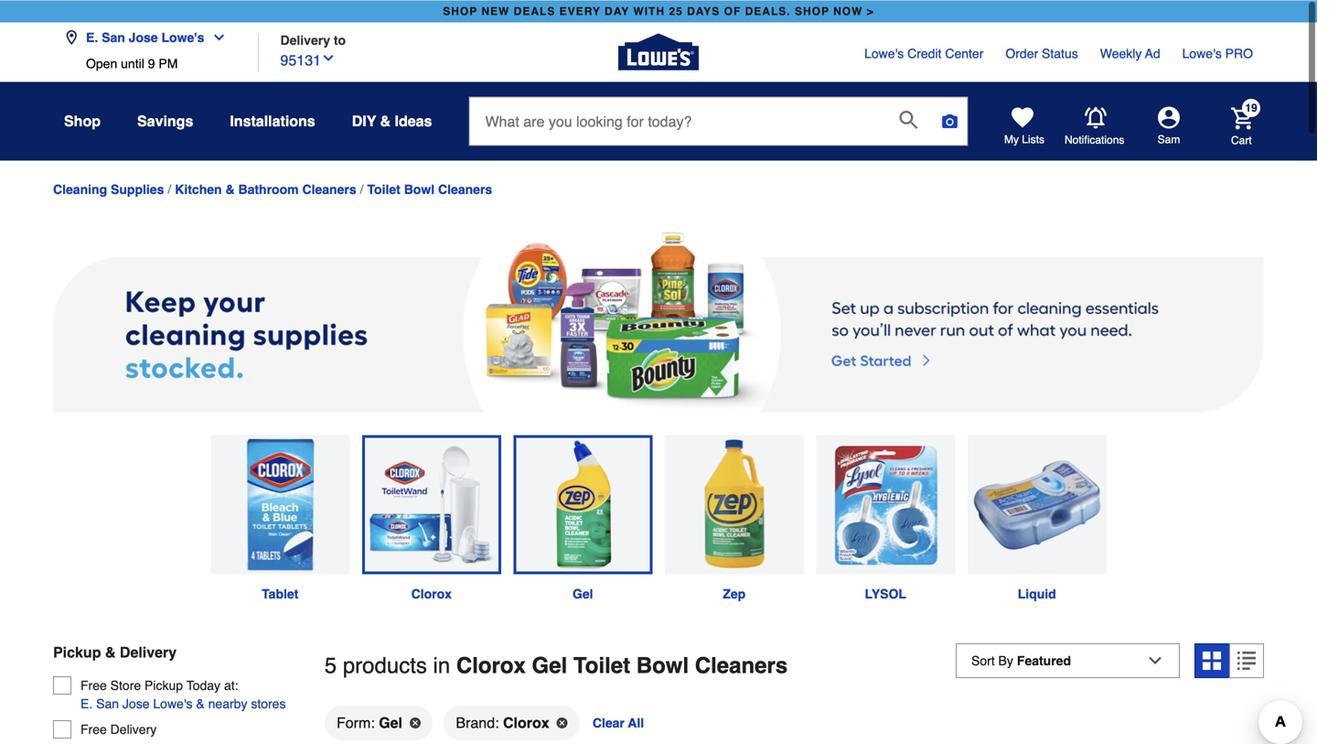 Task type: vqa. For each thing, say whether or not it's contained in the screenshot.
Toilet Bowl Cleaners 'LINK'
yes



Task type: describe. For each thing, give the bounding box(es) containing it.
1 vertical spatial delivery
[[120, 644, 177, 660]]

toilet inside "cleaning supplies / kitchen & bathroom cleaners / toilet bowl cleaners"
[[367, 182, 401, 196]]

cleaning supplies link
[[53, 182, 164, 196]]

1 vertical spatial clorox
[[457, 653, 526, 678]]

list box containing form:
[[325, 704, 1265, 744]]

brand:
[[456, 714, 499, 731]]

lysol link
[[810, 435, 962, 603]]

zep link
[[659, 435, 810, 603]]

order
[[1006, 46, 1039, 60]]

diy & ideas
[[352, 112, 432, 129]]

lowe's credit center link
[[865, 44, 984, 62]]

weekly ad link
[[1101, 44, 1161, 62]]

all
[[628, 715, 644, 730]]

keep your cleaning supplies stocked. set up a subscription for cleaning essentials. get started. image
[[53, 229, 1265, 413]]

clorox link
[[356, 435, 507, 603]]

shop button
[[64, 104, 101, 137]]

free for free store pickup today at:
[[81, 678, 107, 692]]

e. san jose lowe's & nearby stores button
[[81, 694, 286, 713]]

lists
[[1023, 133, 1045, 146]]

>
[[867, 5, 875, 17]]

location image
[[64, 30, 79, 44]]

toilet bowl cleaners brand clorox image
[[362, 435, 501, 574]]

5
[[325, 653, 337, 678]]

free for free delivery
[[81, 722, 107, 736]]

kitchen & bathroom cleaners link
[[175, 182, 357, 196]]

95131 button
[[281, 47, 336, 71]]

lowe's home improvement logo image
[[619, 11, 699, 92]]

day
[[605, 5, 630, 17]]

toilet bowl cleaners form tablet image
[[211, 435, 350, 574]]

Search Query text field
[[470, 97, 885, 145]]

delivery to
[[281, 32, 346, 47]]

nearby
[[208, 696, 248, 711]]

1 vertical spatial toilet
[[574, 653, 631, 678]]

to
[[334, 32, 346, 47]]

clear all button
[[591, 704, 646, 741]]

0 vertical spatial delivery
[[281, 32, 330, 47]]

lowe's inside 'link'
[[865, 46, 904, 60]]

e. san jose lowe's & nearby stores
[[81, 696, 286, 711]]

19
[[1246, 101, 1258, 114]]

2 / from the left
[[360, 182, 364, 196]]

0 horizontal spatial cleaners
[[302, 182, 357, 196]]

kitchen
[[175, 182, 222, 196]]

shop new deals every day with 25 days of deals. shop now > link
[[439, 0, 878, 22]]

san for e. san jose lowe's & nearby stores
[[96, 696, 119, 711]]

new
[[482, 5, 510, 17]]

gel link
[[507, 435, 659, 603]]

zep
[[723, 586, 746, 601]]

form: gel
[[337, 714, 403, 731]]

1 horizontal spatial cleaners
[[438, 182, 493, 196]]

liquid
[[1018, 586, 1057, 601]]

shop
[[64, 112, 101, 129]]

0 vertical spatial pickup
[[53, 644, 101, 660]]

supplies
[[111, 182, 164, 196]]

free delivery
[[81, 722, 157, 736]]

chevron down image
[[204, 30, 226, 44]]

toilet bowl cleaners brand lysol image
[[817, 435, 956, 574]]

2 horizontal spatial cleaners
[[695, 653, 788, 678]]

tablet link
[[205, 435, 356, 603]]

& inside "cleaning supplies / kitchen & bathroom cleaners / toilet bowl cleaners"
[[226, 182, 235, 196]]

cart
[[1232, 133, 1253, 146]]

brand: clorox
[[456, 714, 550, 731]]

1 / from the left
[[168, 182, 171, 196]]

lowe's pro link
[[1183, 44, 1254, 62]]

ad
[[1146, 46, 1161, 60]]

order status link
[[1006, 44, 1079, 62]]

2 vertical spatial delivery
[[110, 722, 157, 736]]

every
[[560, 5, 601, 17]]

& down today
[[196, 696, 205, 711]]

2 horizontal spatial gel
[[573, 586, 594, 601]]

1 horizontal spatial bowl
[[637, 653, 689, 678]]

status
[[1042, 46, 1079, 60]]

sam
[[1158, 133, 1181, 146]]

tablet
[[262, 586, 299, 601]]

pickup & delivery
[[53, 644, 177, 660]]

diy & ideas button
[[352, 104, 432, 137]]

lowe's home improvement lists image
[[1012, 106, 1034, 128]]

installations button
[[230, 104, 315, 137]]

of
[[725, 5, 742, 17]]

my
[[1005, 133, 1020, 146]]



Task type: locate. For each thing, give the bounding box(es) containing it.
diy
[[352, 112, 376, 129]]

clorox
[[411, 586, 452, 601], [457, 653, 526, 678], [503, 714, 550, 731]]

bowl up all
[[637, 653, 689, 678]]

chevron down image
[[321, 50, 336, 65]]

close circle filled image for clorox
[[557, 717, 568, 728]]

san up open
[[102, 30, 125, 44]]

2 free from the top
[[81, 722, 107, 736]]

1 vertical spatial jose
[[123, 696, 150, 711]]

savings
[[137, 112, 193, 129]]

0 vertical spatial clorox
[[411, 586, 452, 601]]

pickup up "free delivery"
[[53, 644, 101, 660]]

95131
[[281, 51, 321, 68]]

lowe's credit center
[[865, 46, 984, 60]]

free
[[81, 678, 107, 692], [81, 722, 107, 736]]

in
[[433, 653, 450, 678]]

2 shop from the left
[[795, 5, 830, 17]]

list view image
[[1238, 651, 1257, 670]]

e.
[[86, 30, 98, 44], [81, 696, 93, 711]]

installations
[[230, 112, 315, 129]]

center
[[946, 46, 984, 60]]

my lists
[[1005, 133, 1045, 146]]

toilet bowl cleaners brand zep image
[[665, 435, 804, 574]]

pickup up e. san jose lowe's & nearby stores
[[145, 678, 183, 692]]

lysol
[[865, 586, 907, 601]]

san for e. san jose lowe's
[[102, 30, 125, 44]]

25
[[669, 5, 683, 17]]

0 vertical spatial toilet
[[367, 182, 401, 196]]

0 horizontal spatial bowl
[[404, 182, 435, 196]]

lowe's up pm
[[162, 30, 204, 44]]

shop left new
[[443, 5, 478, 17]]

gel up '5 products in clorox gel toilet bowl cleaners'
[[573, 586, 594, 601]]

lowe's left pro
[[1183, 46, 1222, 60]]

close circle filled image left 'clear'
[[557, 717, 568, 728]]

0 horizontal spatial pickup
[[53, 644, 101, 660]]

cleaners
[[302, 182, 357, 196], [438, 182, 493, 196], [695, 653, 788, 678]]

products
[[343, 653, 427, 678]]

close circle filled image
[[410, 717, 421, 728], [557, 717, 568, 728]]

ideas
[[395, 112, 432, 129]]

/ left "toilet bowl cleaners" link
[[360, 182, 364, 196]]

jose up 9
[[129, 30, 158, 44]]

e. san jose lowe's
[[86, 30, 204, 44]]

liquid link
[[962, 435, 1113, 603]]

5 products in clorox gel toilet bowl cleaners
[[325, 653, 788, 678]]

& right kitchen
[[226, 182, 235, 196]]

gel up brand: clorox
[[532, 653, 568, 678]]

deals
[[514, 5, 556, 17]]

toilet
[[367, 182, 401, 196], [574, 653, 631, 678]]

None search field
[[469, 96, 969, 162]]

san down store
[[96, 696, 119, 711]]

1 vertical spatial free
[[81, 722, 107, 736]]

1 close circle filled image from the left
[[410, 717, 421, 728]]

1 horizontal spatial shop
[[795, 5, 830, 17]]

at:
[[224, 678, 238, 692]]

form:
[[337, 714, 375, 731]]

free left store
[[81, 678, 107, 692]]

e. for e. san jose lowe's
[[86, 30, 98, 44]]

credit
[[908, 46, 942, 60]]

delivery up 95131
[[281, 32, 330, 47]]

san
[[102, 30, 125, 44], [96, 696, 119, 711]]

toilet bowl cleaners form gel image
[[514, 435, 653, 574]]

jose down store
[[123, 696, 150, 711]]

delivery down store
[[110, 722, 157, 736]]

open until 9 pm
[[86, 56, 178, 70]]

lowe's home improvement notification center image
[[1085, 106, 1107, 128]]

1 vertical spatial san
[[96, 696, 119, 711]]

1 horizontal spatial toilet
[[574, 653, 631, 678]]

with
[[634, 5, 665, 17]]

0 horizontal spatial gel
[[379, 714, 403, 731]]

/
[[168, 182, 171, 196], [360, 182, 364, 196]]

1 horizontal spatial pickup
[[145, 678, 183, 692]]

shop new deals every day with 25 days of deals. shop now >
[[443, 5, 875, 17]]

gel right form:
[[379, 714, 403, 731]]

open
[[86, 56, 117, 70]]

0 vertical spatial jose
[[129, 30, 158, 44]]

grid view image
[[1203, 651, 1222, 670]]

1 vertical spatial gel
[[532, 653, 568, 678]]

1 horizontal spatial /
[[360, 182, 364, 196]]

e. right location image
[[86, 30, 98, 44]]

1 free from the top
[[81, 678, 107, 692]]

lowe's
[[162, 30, 204, 44], [865, 46, 904, 60], [1183, 46, 1222, 60], [153, 696, 193, 711]]

today
[[187, 678, 221, 692]]

1 shop from the left
[[443, 5, 478, 17]]

toilet down diy & ideas button
[[367, 182, 401, 196]]

0 vertical spatial gel
[[573, 586, 594, 601]]

gel
[[573, 586, 594, 601], [532, 653, 568, 678], [379, 714, 403, 731]]

my lists link
[[1005, 106, 1045, 146]]

weekly
[[1101, 46, 1143, 60]]

stores
[[251, 696, 286, 711]]

0 horizontal spatial close circle filled image
[[410, 717, 421, 728]]

jose for e. san jose lowe's & nearby stores
[[123, 696, 150, 711]]

& right diy
[[380, 112, 391, 129]]

free down free store pickup today at:
[[81, 722, 107, 736]]

0 vertical spatial free
[[81, 678, 107, 692]]

0 horizontal spatial /
[[168, 182, 171, 196]]

&
[[380, 112, 391, 129], [226, 182, 235, 196], [105, 644, 116, 660], [196, 696, 205, 711]]

pickup
[[53, 644, 101, 660], [145, 678, 183, 692]]

weekly ad
[[1101, 46, 1161, 60]]

& up store
[[105, 644, 116, 660]]

savings button
[[137, 104, 193, 137]]

bathroom
[[238, 182, 299, 196]]

e. up "free delivery"
[[81, 696, 93, 711]]

toilet up 'clear'
[[574, 653, 631, 678]]

notifications
[[1065, 133, 1125, 146]]

toilet bowl cleaners link
[[367, 182, 493, 196]]

free store pickup today at:
[[81, 678, 238, 692]]

0 horizontal spatial shop
[[443, 5, 478, 17]]

bowl
[[404, 182, 435, 196], [637, 653, 689, 678]]

bowl inside "cleaning supplies / kitchen & bathroom cleaners / toilet bowl cleaners"
[[404, 182, 435, 196]]

list box
[[325, 704, 1265, 744]]

cleaning supplies / kitchen & bathroom cleaners / toilet bowl cleaners
[[53, 182, 493, 196]]

lowe's pro
[[1183, 46, 1254, 60]]

close circle filled image right "form: gel"
[[410, 717, 421, 728]]

jose
[[129, 30, 158, 44], [123, 696, 150, 711]]

2 vertical spatial clorox
[[503, 714, 550, 731]]

close circle filled image for gel
[[410, 717, 421, 728]]

0 vertical spatial san
[[102, 30, 125, 44]]

camera image
[[941, 112, 960, 130]]

2 vertical spatial gel
[[379, 714, 403, 731]]

pm
[[159, 56, 178, 70]]

deals.
[[746, 5, 791, 17]]

sam button
[[1126, 106, 1214, 146]]

clorox right brand:
[[503, 714, 550, 731]]

store
[[110, 678, 141, 692]]

search image
[[900, 110, 918, 128]]

cleaning
[[53, 182, 107, 196]]

1 vertical spatial e.
[[81, 696, 93, 711]]

0 vertical spatial e.
[[86, 30, 98, 44]]

0 horizontal spatial toilet
[[367, 182, 401, 196]]

until
[[121, 56, 144, 70]]

clear
[[593, 715, 625, 730]]

e. for e. san jose lowe's & nearby stores
[[81, 696, 93, 711]]

toilet bowl cleaners form liquid image
[[968, 435, 1107, 574]]

1 vertical spatial pickup
[[145, 678, 183, 692]]

shop left now
[[795, 5, 830, 17]]

jose for e. san jose lowe's
[[129, 30, 158, 44]]

clorox right in
[[457, 653, 526, 678]]

1 horizontal spatial close circle filled image
[[557, 717, 568, 728]]

lowe's left credit
[[865, 46, 904, 60]]

delivery up free store pickup today at:
[[120, 644, 177, 660]]

pro
[[1226, 46, 1254, 60]]

days
[[687, 5, 721, 17]]

clear all
[[593, 715, 644, 730]]

lowe's down free store pickup today at:
[[153, 696, 193, 711]]

order status
[[1006, 46, 1079, 60]]

/ left kitchen
[[168, 182, 171, 196]]

2 close circle filled image from the left
[[557, 717, 568, 728]]

0 vertical spatial bowl
[[404, 182, 435, 196]]

bowl down the ideas
[[404, 182, 435, 196]]

1 horizontal spatial gel
[[532, 653, 568, 678]]

delivery
[[281, 32, 330, 47], [120, 644, 177, 660], [110, 722, 157, 736]]

1 vertical spatial bowl
[[637, 653, 689, 678]]

lowe's home improvement cart image
[[1232, 107, 1254, 129]]

now
[[834, 5, 863, 17]]

e. san jose lowe's button
[[64, 19, 234, 56]]

clorox up in
[[411, 586, 452, 601]]

9
[[148, 56, 155, 70]]



